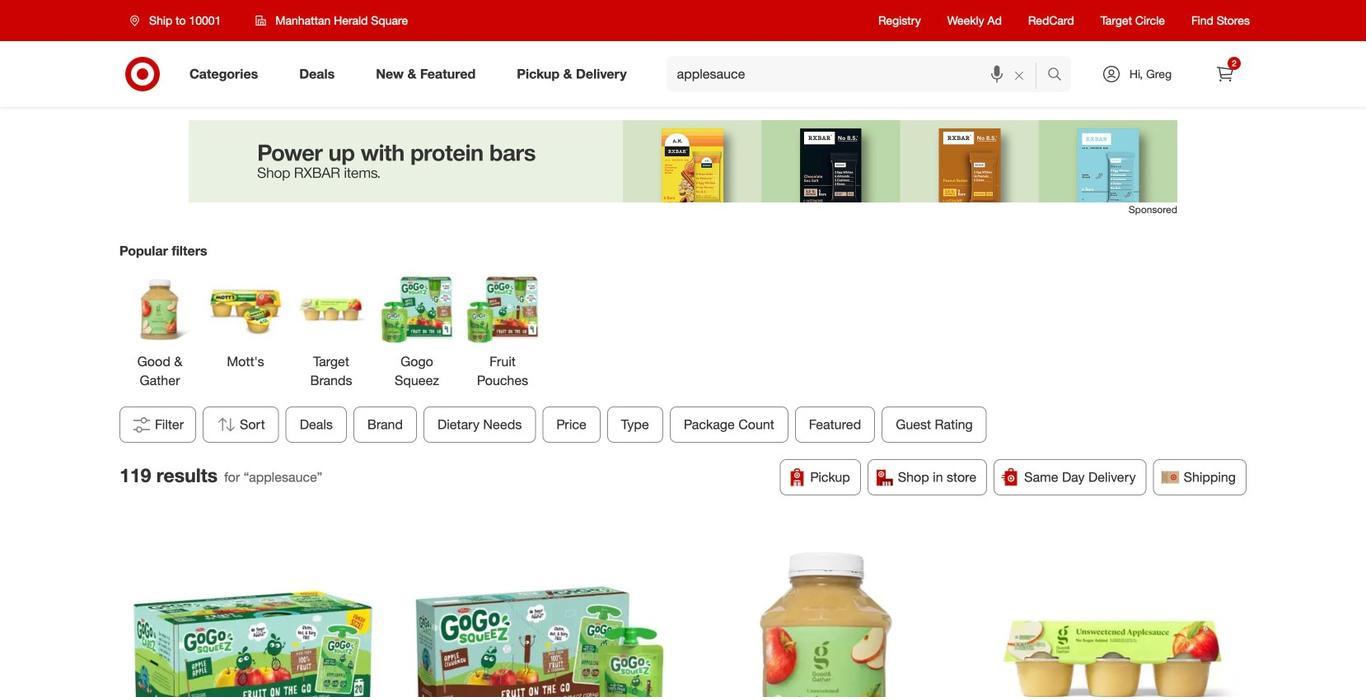 Task type: describe. For each thing, give the bounding box(es) containing it.
What can we help you find? suggestions appear below search field
[[667, 56, 1051, 92]]

advertisement element
[[189, 120, 1178, 203]]



Task type: locate. For each thing, give the bounding box(es) containing it.
gogo squeez applesauce, apple apple image
[[126, 532, 380, 698], [126, 532, 380, 698]]

unsweetened applesauce jar - 46oz - good & gather™ image
[[699, 532, 954, 698], [699, 532, 954, 698]]

gogo squeez applesauce, apple cinnamon image
[[412, 532, 667, 698], [412, 532, 667, 698]]

unsweetened applesauce cups - 6ct - good & gather™ image
[[986, 532, 1241, 698], [986, 532, 1241, 698]]



Task type: vqa. For each thing, say whether or not it's contained in the screenshot.
on
no



